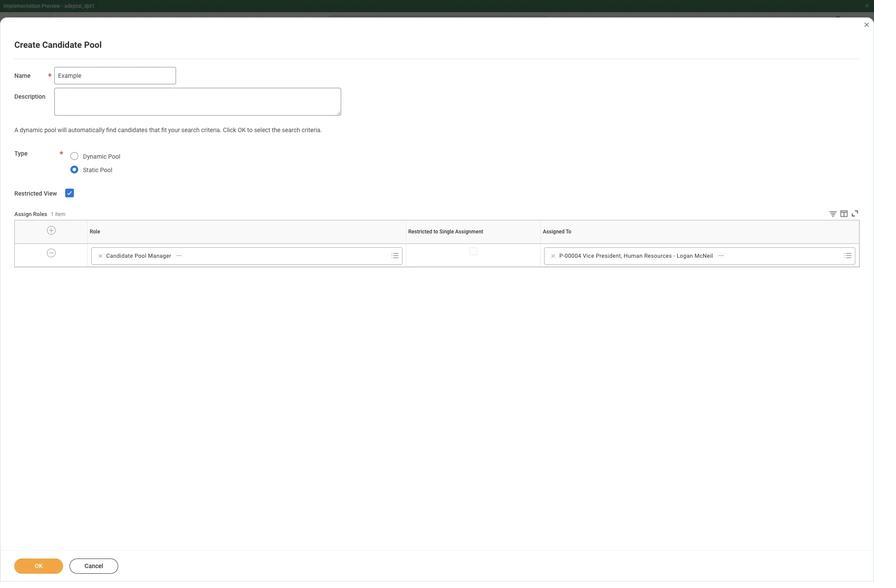 Task type: locate. For each thing, give the bounding box(es) containing it.
open
[[72, 171, 90, 180]]

item
[[55, 211, 65, 217]]

create candidate pool dialog
[[0, 17, 874, 582]]

1 x small image from the left
[[96, 252, 105, 260]]

driven
[[485, 81, 501, 88]]

minus image
[[48, 249, 54, 257]]

0 vertical spatial to
[[566, 229, 572, 235]]

1 horizontal spatial search
[[282, 127, 300, 133]]

toolbar
[[822, 209, 860, 220]]

1 vertical spatial to
[[434, 229, 438, 235]]

1 related actions image from the left
[[176, 253, 182, 259]]

toolbar inside create candidate pool dialog
[[822, 209, 860, 220]]

assignment down "restricted to single assignment"
[[474, 243, 476, 244]]

restricted down "restricted to single assignment"
[[470, 243, 472, 244]]

single inside row element
[[440, 229, 454, 235]]

ok
[[238, 127, 246, 133], [35, 563, 43, 570]]

00004
[[565, 252, 582, 259]]

workload
[[641, 545, 665, 552]]

1 vertical spatial ok
[[35, 563, 43, 570]]

search
[[181, 127, 200, 133], [282, 127, 300, 133]]

2 search from the left
[[282, 127, 300, 133]]

menu group image
[[579, 267, 591, 279]]

x small image inside candidate pool manager, press delete to clear value. option
[[96, 252, 105, 260]]

tab list
[[9, 126, 866, 147]]

implementation preview -   adeptai_dpt1 banner
[[0, 0, 874, 40]]

assignment
[[455, 229, 483, 235], [474, 243, 476, 244]]

restricted
[[14, 190, 42, 197], [409, 229, 432, 235], [470, 243, 472, 244]]

row element
[[15, 220, 861, 244], [15, 244, 859, 267]]

0 vertical spatial restricted
[[14, 190, 42, 197]]

candidates
[[118, 127, 148, 133]]

candidate
[[42, 40, 82, 50], [106, 252, 133, 259]]

1 horizontal spatial x small image
[[549, 252, 558, 260]]

0 horizontal spatial assigned
[[543, 229, 565, 235]]

recruiting left fit
[[129, 132, 154, 139]]

search right your
[[181, 127, 200, 133]]

role
[[90, 229, 100, 235], [246, 243, 247, 244]]

management
[[299, 132, 333, 139]]

pool for static pool
[[100, 166, 112, 173]]

criteria.
[[201, 127, 222, 133], [302, 127, 322, 133]]

implementation
[[3, 3, 40, 9]]

1 row element from the top
[[15, 220, 861, 244]]

x small image for candidate pool manager
[[96, 252, 105, 260]]

to up mcneil
[[701, 243, 701, 244]]

button
[[575, 75, 603, 103]]

human
[[624, 252, 643, 259]]

to up 522
[[434, 229, 438, 235]]

blueprint for smarter recruiting: fragomen worldwide's data driven recruiting strategy
[[332, 81, 550, 88]]

recruiting right pool
[[61, 132, 86, 139]]

- right preview
[[61, 3, 63, 9]]

candidate pool manager
[[106, 252, 171, 259]]

restricted inside row element
[[409, 229, 432, 235]]

1 vertical spatial assigned
[[699, 243, 700, 244]]

2 x small image from the left
[[549, 252, 558, 260]]

assigned to button
[[699, 243, 701, 244]]

chevron right image
[[823, 205, 834, 214]]

x small image left p-
[[549, 252, 558, 260]]

1 horizontal spatial single
[[473, 243, 474, 244]]

0 horizontal spatial ok
[[35, 563, 43, 570]]

1 vertical spatial row element
[[15, 244, 859, 267]]

p-00004 vice president, human resources - logan mcneil element
[[560, 252, 713, 260]]

2 row element from the top
[[15, 244, 859, 267]]

recruiter
[[617, 545, 640, 552]]

click to view/edit grid preferences image
[[840, 209, 849, 218]]

-
[[61, 3, 63, 9], [674, 252, 676, 259]]

headcount & open positions element
[[17, 163, 286, 423]]

prompts image
[[843, 250, 854, 261]]

role inside row element
[[90, 229, 100, 235]]

cancel button
[[70, 559, 118, 574]]

inbox large image
[[828, 22, 837, 30]]

notifications large image
[[804, 22, 813, 30]]

to left select
[[247, 127, 253, 133]]

related actions image right manager
[[176, 253, 182, 259]]

related actions image inside p-00004 vice president, human resources - logan mcneil, press delete to clear value. option
[[718, 253, 724, 259]]

pool left manager
[[135, 252, 147, 259]]

0 vertical spatial row element
[[15, 220, 861, 244]]

blueprint
[[332, 81, 354, 88]]

ok button
[[14, 559, 63, 574]]

2 vertical spatial restricted
[[470, 243, 472, 244]]

0 vertical spatial role
[[90, 229, 100, 235]]

pool for dynamic pool
[[108, 153, 120, 160]]

manage recruiter workload link
[[571, 540, 840, 558]]

your
[[168, 127, 180, 133]]

x small image
[[96, 252, 105, 260], [549, 252, 558, 260]]

pool inside option
[[135, 252, 147, 259]]

referral management
[[278, 132, 333, 139]]

candidate inside option
[[106, 252, 133, 259]]

restricted up assign at the left
[[14, 190, 42, 197]]

0 vertical spatial single
[[440, 229, 454, 235]]

restricted up 522
[[409, 229, 432, 235]]

1 horizontal spatial restricted
[[409, 229, 432, 235]]

headcount & open positions
[[25, 171, 125, 180]]

0 vertical spatial -
[[61, 3, 63, 9]]

search image
[[330, 21, 341, 31]]

x small image for p-00004 vice president, human resources - logan mcneil
[[549, 252, 558, 260]]

staffing
[[195, 132, 214, 139]]

- inside implementation preview -   adeptai_dpt1 banner
[[61, 3, 63, 9]]

single down "restricted to single assignment"
[[473, 243, 474, 244]]

assigned up mcneil
[[699, 243, 700, 244]]

tab list containing recruiting
[[9, 126, 866, 147]]

a dynamic pool will automatically find candidates that fit your search criteria. click ok to select the search criteria.
[[14, 127, 322, 133]]

close view audit trail image
[[864, 21, 871, 28]]

pool down "dynamic pool"
[[100, 166, 112, 173]]

criteria. right referral
[[302, 127, 322, 133]]

report
[[165, 81, 180, 88]]

522
[[412, 257, 450, 284]]

related actions image right mcneil
[[718, 253, 724, 259]]

0 horizontal spatial related actions image
[[176, 253, 182, 259]]

recruiting
[[17, 48, 66, 60], [119, 81, 145, 88], [502, 81, 528, 88], [17, 132, 43, 139], [61, 132, 86, 139], [129, 132, 154, 139]]

0 vertical spatial candidate
[[42, 40, 82, 50]]

1 vertical spatial role
[[246, 243, 247, 244]]

fullscreen image
[[851, 209, 860, 218]]

implementation preview -   adeptai_dpt1
[[3, 3, 95, 9]]

x small image inside p-00004 vice president, human resources - logan mcneil, press delete to clear value. option
[[549, 252, 558, 260]]

row element down "restricted to single assignment"
[[15, 244, 859, 267]]

description
[[14, 93, 45, 100]]

1 horizontal spatial candidate
[[106, 252, 133, 259]]

0 horizontal spatial single
[[440, 229, 454, 235]]

0 horizontal spatial x small image
[[96, 252, 105, 260]]

pool up name text field on the left
[[84, 40, 102, 50]]

tab list inside 522 main content
[[9, 126, 866, 147]]

candidate right create
[[42, 40, 82, 50]]

linkedin releases global recruiting trends report button
[[18, 71, 285, 117]]

0 vertical spatial ok
[[238, 127, 246, 133]]

row element up 522
[[15, 220, 861, 244]]

profile logan mcneil element
[[845, 17, 869, 36]]

1 vertical spatial -
[[674, 252, 676, 259]]

0 vertical spatial assigned
[[543, 229, 565, 235]]

to
[[247, 127, 253, 133], [434, 229, 438, 235], [472, 243, 473, 244]]

role for role
[[90, 229, 100, 235]]

1 vertical spatial restricted
[[409, 229, 432, 235]]

x small image left candidate pool manager element
[[96, 252, 105, 260]]

0 horizontal spatial search
[[181, 127, 200, 133]]

pool
[[84, 40, 102, 50], [108, 153, 120, 160], [100, 166, 112, 173], [135, 252, 147, 259]]

related actions image inside candidate pool manager, press delete to clear value. option
[[176, 253, 182, 259]]

2 related actions image from the left
[[718, 253, 724, 259]]

pool right dynamic
[[108, 153, 120, 160]]

0 horizontal spatial criteria.
[[201, 127, 222, 133]]

0 vertical spatial assignment
[[455, 229, 483, 235]]

assigned up p-
[[543, 229, 565, 235]]

create
[[14, 40, 40, 50]]

1 horizontal spatial role
[[246, 243, 247, 244]]

assigned inside row element
[[543, 229, 565, 235]]

strategy
[[529, 81, 550, 88]]

candidate pool manager element
[[106, 252, 171, 260]]

restricted for restricted view
[[14, 190, 42, 197]]

linkedin releases global recruiting trends report
[[55, 81, 180, 88]]

- left logan
[[674, 252, 676, 259]]

dynamic
[[83, 153, 107, 160]]

manage
[[595, 545, 616, 552]]

single
[[440, 229, 454, 235], [473, 243, 474, 244]]

0 horizontal spatial role
[[90, 229, 100, 235]]

ok inside button
[[35, 563, 43, 570]]

recruiting:
[[386, 81, 412, 88]]

diversity
[[156, 132, 177, 139]]

resources
[[645, 252, 672, 259]]

static
[[83, 166, 99, 173]]

criteria. left click
[[201, 127, 222, 133]]

1 vertical spatial candidate
[[106, 252, 133, 259]]

1 horizontal spatial criteria.
[[302, 127, 322, 133]]

0 horizontal spatial candidate
[[42, 40, 82, 50]]

0 horizontal spatial to
[[566, 229, 572, 235]]

to
[[566, 229, 572, 235], [701, 243, 701, 244]]

2 horizontal spatial to
[[472, 243, 473, 244]]

that
[[149, 127, 160, 133]]

1 horizontal spatial related actions image
[[718, 253, 724, 259]]

to up 00004 at the right top of the page
[[566, 229, 572, 235]]

candidate pool manager, press delete to clear value. option
[[94, 251, 187, 261]]

candidate left manager
[[106, 252, 133, 259]]

1 vertical spatial single
[[473, 243, 474, 244]]

1 horizontal spatial ok
[[238, 127, 246, 133]]

1 vertical spatial to
[[701, 243, 701, 244]]

0 horizontal spatial to
[[247, 127, 253, 133]]

related actions image for p-00004 vice president, human resources - logan mcneil
[[718, 253, 724, 259]]

recruiting right global
[[119, 81, 145, 88]]

list
[[571, 184, 840, 257]]

0 horizontal spatial -
[[61, 3, 63, 9]]

0 horizontal spatial restricted
[[14, 190, 42, 197]]

search right the 'the'
[[282, 127, 300, 133]]

to down "restricted to single assignment"
[[472, 243, 473, 244]]

1 horizontal spatial -
[[674, 252, 676, 259]]

assignment up restricted to single assignment button at top
[[455, 229, 483, 235]]

1 horizontal spatial to
[[434, 229, 438, 235]]

single up "role restricted to single assignment assigned to"
[[440, 229, 454, 235]]

p-00004 vice president, human resources - logan mcneil
[[560, 252, 713, 259]]

related actions image
[[176, 253, 182, 259], [718, 253, 724, 259]]



Task type: vqa. For each thing, say whether or not it's contained in the screenshot.
"Project"
no



Task type: describe. For each thing, give the bounding box(es) containing it.
close environment banner image
[[865, 3, 870, 8]]

efficiency
[[87, 132, 112, 139]]

1 vertical spatial assignment
[[474, 243, 476, 244]]

manager
[[148, 252, 171, 259]]

name
[[14, 72, 31, 79]]

row element containing role
[[15, 220, 861, 244]]

1 horizontal spatial assigned
[[699, 243, 700, 244]]

cancel
[[85, 563, 103, 570]]

to inside row element
[[566, 229, 572, 235]]

- inside p-00004 vice president, human resources - logan mcneil element
[[674, 252, 676, 259]]

restricted view
[[14, 190, 57, 197]]

for
[[356, 81, 363, 88]]

roles
[[33, 211, 47, 217]]

0 vertical spatial to
[[247, 127, 253, 133]]

1 search from the left
[[181, 127, 200, 133]]

smarter
[[364, 81, 384, 88]]

p-
[[560, 252, 565, 259]]

list inside 522 main content
[[571, 184, 840, 257]]

pool for candidate pool manager
[[135, 252, 147, 259]]

assign
[[14, 211, 32, 217]]

fragomen
[[414, 81, 439, 88]]

2 criteria. from the left
[[302, 127, 322, 133]]

522 main content
[[0, 40, 874, 582]]

Description text field
[[54, 88, 341, 116]]

headcount
[[25, 171, 63, 180]]

configure this page image
[[854, 49, 864, 59]]

restricted to single assignment
[[409, 229, 483, 235]]

pool
[[44, 127, 56, 133]]

onboarding
[[232, 132, 261, 139]]

restricted for restricted to single assignment
[[409, 229, 432, 235]]

role restricted to single assignment assigned to
[[246, 243, 701, 244]]

2 horizontal spatial restricted
[[470, 243, 472, 244]]

1 criteria. from the left
[[201, 127, 222, 133]]

a
[[14, 127, 18, 133]]

role button
[[246, 243, 247, 244]]

referral
[[278, 132, 298, 139]]

global
[[102, 81, 118, 88]]

Name text field
[[54, 67, 176, 84]]

plus image
[[48, 227, 54, 234]]

recruiting up type
[[17, 132, 43, 139]]

trends
[[146, 81, 163, 88]]

select
[[254, 127, 270, 133]]

worldwide's
[[441, 81, 471, 88]]

the
[[272, 127, 281, 133]]

role for role restricted to single assignment assigned to
[[246, 243, 247, 244]]

releases
[[78, 81, 101, 88]]

to inside row element
[[434, 229, 438, 235]]

1 horizontal spatial to
[[701, 243, 701, 244]]

view
[[44, 190, 57, 197]]

positions
[[92, 171, 125, 180]]

row element containing candidate pool manager
[[15, 244, 859, 267]]

fit
[[161, 127, 167, 133]]

blueprint for smarter recruiting: fragomen worldwide's data driven recruiting strategy button
[[294, 71, 561, 117]]

logan
[[677, 252, 693, 259]]

data
[[472, 81, 484, 88]]

recruiting diversity
[[129, 132, 177, 139]]

assignment inside row element
[[455, 229, 483, 235]]

select to filter grid data image
[[829, 209, 838, 218]]

create candidate pool
[[14, 40, 102, 50]]

will
[[58, 127, 67, 133]]

mcneil
[[695, 252, 713, 259]]

president,
[[596, 252, 622, 259]]

restricted to single assignment button
[[470, 243, 477, 244]]

vice
[[583, 252, 595, 259]]

type
[[14, 150, 27, 157]]

check small image
[[64, 188, 75, 198]]

adeptai_dpt1
[[64, 3, 95, 9]]

preview
[[42, 3, 60, 9]]

522 button
[[412, 255, 452, 286]]

chevron right image
[[823, 542, 834, 551]]

recruiting efficiency
[[61, 132, 112, 139]]

static pool
[[83, 166, 112, 173]]

assigned to
[[543, 229, 572, 235]]

&
[[65, 171, 70, 180]]

interview
[[595, 269, 627, 278]]

related actions image for candidate pool manager
[[176, 253, 182, 259]]

dynamic pool
[[83, 153, 120, 160]]

2 vertical spatial to
[[472, 243, 473, 244]]

find
[[106, 127, 116, 133]]

dynamic
[[20, 127, 43, 133]]

click
[[223, 127, 236, 133]]

linkedin
[[55, 81, 76, 88]]

prompts image
[[390, 250, 400, 261]]

assign roles 1 item
[[14, 211, 65, 217]]

automatically
[[68, 127, 105, 133]]

p-00004 vice president, human resources - logan mcneil, press delete to clear value. option
[[547, 251, 729, 261]]

job requisitions by location element
[[294, 163, 563, 416]]

1
[[51, 211, 54, 217]]

recruiting up name
[[17, 48, 66, 60]]

recruiting right driven
[[502, 81, 528, 88]]

manage recruiter workload
[[595, 545, 665, 552]]



